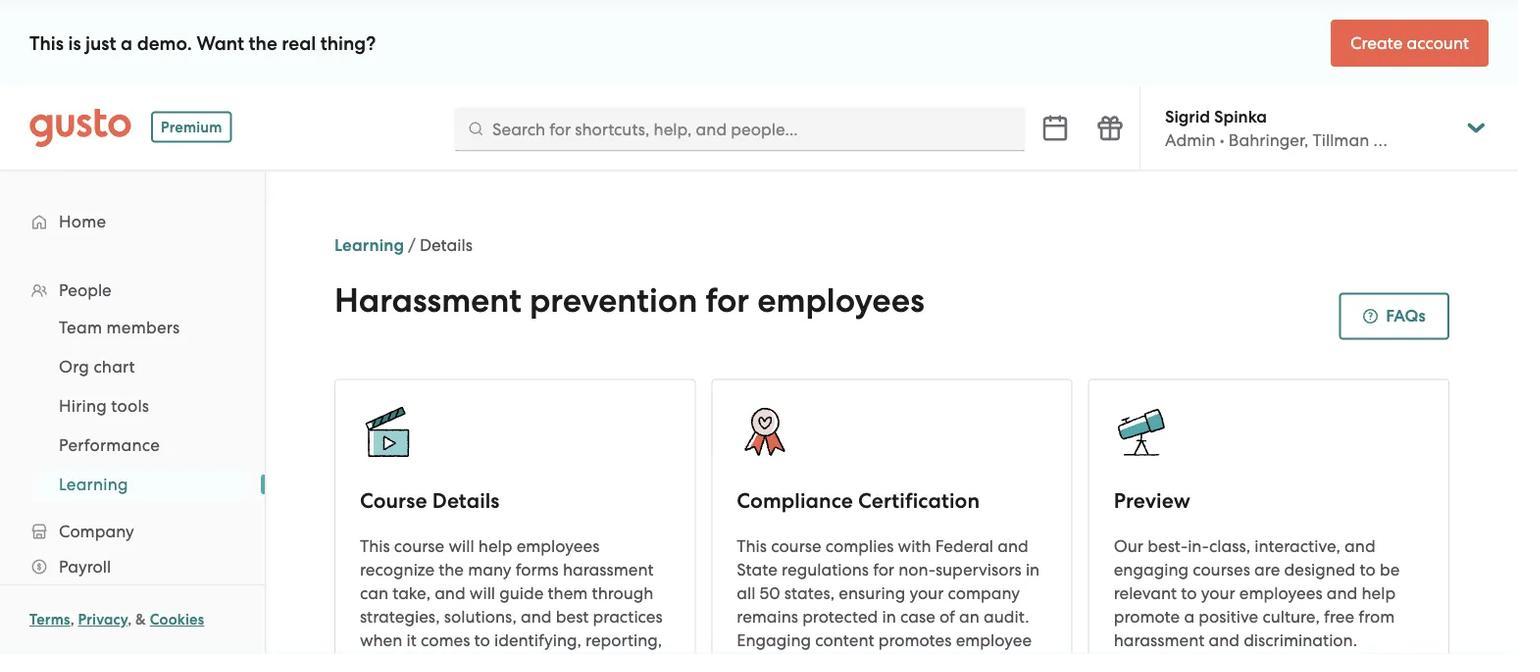 Task type: describe. For each thing, give the bounding box(es) containing it.
this for course details
[[360, 536, 390, 556]]

0 horizontal spatial a
[[121, 32, 133, 54]]

tools
[[111, 396, 149, 416]]

team
[[59, 318, 102, 337]]

1 horizontal spatial learning link
[[334, 235, 404, 256]]

this for compliance certification
[[737, 536, 767, 556]]

create account
[[1351, 33, 1470, 53]]

compliance
[[737, 489, 853, 513]]

promote
[[1114, 607, 1180, 626]]

demo.
[[137, 32, 192, 54]]

protected
[[803, 607, 878, 626]]

your inside the "our best-in-class, interactive, and engaging courses are designed to be relevant to your employees and help promote a positive culture, free from harassment and discrimination."
[[1202, 583, 1236, 603]]

terms link
[[29, 611, 70, 629]]

home
[[59, 212, 106, 232]]

understanding
[[737, 654, 851, 654]]

forms
[[516, 560, 559, 579]]

positive
[[1199, 607, 1259, 626]]

federal
[[936, 536, 994, 556]]

learning / details
[[334, 235, 473, 256]]

retention,
[[890, 654, 965, 654]]

home link
[[20, 204, 245, 239]]

50
[[760, 583, 781, 603]]

in inside the this course will help employees recognize the many forms harassment can take, and will guide them through strategies, solutions, and best practices when it comes to identifying, reporting, and preventing harassment in
[[578, 654, 592, 654]]

team members link
[[35, 310, 245, 345]]

want
[[197, 32, 244, 54]]

org chart link
[[35, 349, 245, 385]]

remains
[[737, 607, 799, 626]]

oga
[[1409, 130, 1444, 150]]

company button
[[20, 514, 245, 549]]

and down content
[[855, 654, 886, 654]]

culture,
[[1263, 607, 1320, 626]]

2 vertical spatial harassment
[[483, 654, 573, 654]]

best-
[[1148, 536, 1188, 556]]

faqs
[[1387, 306, 1427, 326]]

privacy
[[78, 611, 128, 629]]

harassment prevention for employees
[[334, 281, 925, 320]]

the for real
[[249, 32, 277, 54]]

hiring tools link
[[35, 389, 245, 424]]

learning for learning / details
[[334, 235, 404, 256]]

and up "identifying,"
[[521, 607, 552, 626]]

and up solutions, at the bottom
[[435, 583, 466, 603]]

members
[[107, 318, 180, 337]]

course for compliance
[[771, 536, 822, 556]]

relevant
[[1114, 583, 1177, 603]]

company
[[948, 583, 1020, 603]]

are
[[1255, 560, 1281, 579]]

in-
[[1188, 536, 1210, 556]]

tillman
[[1313, 130, 1370, 150]]

is
[[68, 32, 81, 54]]

employees inside the "our best-in-class, interactive, and engaging courses are designed to be relevant to your employees and help promote a positive culture, free from harassment and discrimination."
[[1240, 583, 1323, 603]]

this course complies with federal and state regulations for non-supervisors in all 50 states, ensuring your company remains protected in case of an audit. engaging content promotes employee understanding and retention, gr
[[737, 536, 1040, 654]]

engaging
[[737, 630, 811, 650]]

team members
[[59, 318, 180, 337]]

with
[[898, 536, 932, 556]]

Search for shortcuts, help, and people... field
[[493, 117, 1011, 141]]

supervisors
[[936, 560, 1022, 579]]

and up supervisors
[[998, 536, 1029, 556]]

bahringer,
[[1229, 130, 1309, 150]]

harassment
[[334, 281, 522, 320]]

1 vertical spatial details
[[432, 489, 500, 513]]

1 vertical spatial will
[[470, 583, 495, 603]]

•
[[1220, 130, 1225, 150]]

chart
[[94, 357, 135, 377]]

org
[[59, 357, 89, 377]]

payroll
[[59, 557, 111, 577]]

cookies
[[150, 611, 204, 629]]

terms , privacy , & cookies
[[29, 611, 204, 629]]

an
[[960, 607, 980, 626]]

harassment inside the "our best-in-class, interactive, and engaging courses are designed to be relevant to your employees and help promote a positive culture, free from harassment and discrimination."
[[1114, 630, 1205, 650]]

promotes
[[879, 630, 952, 650]]

employee
[[956, 630, 1032, 650]]

performance
[[59, 436, 160, 455]]

spinka
[[1215, 106, 1267, 126]]

state
[[737, 560, 778, 579]]

course details
[[360, 489, 500, 513]]

premium
[[161, 118, 222, 136]]

preview
[[1114, 489, 1191, 513]]

and down when
[[360, 654, 391, 654]]

learning for learning
[[59, 475, 128, 494]]

our
[[1114, 536, 1144, 556]]

ensuring
[[839, 583, 906, 603]]

take,
[[393, 583, 431, 603]]

sigrid spinka admin • bahringer, tillman and oga
[[1166, 106, 1444, 150]]

and down positive
[[1209, 630, 1240, 650]]

2 , from the left
[[128, 611, 132, 629]]

to inside the this course will help employees recognize the many forms harassment can take, and will guide them through strategies, solutions, and best practices when it comes to identifying, reporting, and preventing harassment in
[[474, 630, 490, 650]]

sigrid
[[1166, 106, 1211, 126]]

0 vertical spatial employees
[[758, 281, 925, 320]]

compliance certification
[[737, 489, 980, 513]]

0 horizontal spatial this
[[29, 32, 64, 54]]

certification
[[858, 489, 980, 513]]

audit.
[[984, 607, 1030, 626]]

reporting,
[[586, 630, 662, 650]]

premium button
[[151, 112, 232, 143]]



Task type: vqa. For each thing, say whether or not it's contained in the screenshot.
course within This Course Will Help Employees Recognize The Many Forms Harassment Can Take, And Will Guide Them Through Strategies, Solutions, And Best Practices When It Comes To Identifying, Reporting, And Preventing Harassment In
yes



Task type: locate. For each thing, give the bounding box(es) containing it.
learning link
[[334, 235, 404, 256], [35, 467, 245, 502]]

1 horizontal spatial this
[[360, 536, 390, 556]]

best
[[556, 607, 589, 626]]

engaging
[[1114, 560, 1189, 579]]

this course will help employees recognize the many forms harassment can take, and will guide them through strategies, solutions, and best practices when it comes to identifying, reporting, and preventing harassment in 
[[360, 536, 663, 654]]

interactive,
[[1255, 536, 1341, 556]]

1 horizontal spatial in
[[882, 607, 896, 626]]

through
[[592, 583, 654, 603]]

case
[[901, 607, 936, 626]]

course up regulations
[[771, 536, 822, 556]]

global-search element
[[454, 106, 1026, 152]]

will up solutions, at the bottom
[[470, 583, 495, 603]]

/
[[408, 235, 416, 255]]

a left positive
[[1185, 607, 1195, 626]]

0 horizontal spatial help
[[479, 536, 513, 556]]

0 vertical spatial learning link
[[334, 235, 404, 256]]

recognize
[[360, 560, 435, 579]]

1 vertical spatial in
[[882, 607, 896, 626]]

help inside the this course will help employees recognize the many forms harassment can take, and will guide them through strategies, solutions, and best practices when it comes to identifying, reporting, and preventing harassment in
[[479, 536, 513, 556]]

your inside this course complies with federal and state regulations for non-supervisors in all 50 states, ensuring your company remains protected in case of an audit. engaging content promotes employee understanding and retention, gr
[[910, 583, 944, 603]]

0 vertical spatial a
[[121, 32, 133, 54]]

0 vertical spatial will
[[449, 536, 474, 556]]

2 course from the left
[[771, 536, 822, 556]]

&
[[135, 611, 146, 629]]

strategies,
[[360, 607, 440, 626]]

people button
[[20, 273, 245, 308]]

1 horizontal spatial help
[[1362, 583, 1396, 603]]

course for course
[[394, 536, 445, 556]]

free
[[1324, 607, 1355, 626]]

1 course from the left
[[394, 536, 445, 556]]

0 vertical spatial the
[[249, 32, 277, 54]]

can
[[360, 583, 388, 603]]

details right the course
[[432, 489, 500, 513]]

details right /
[[420, 235, 473, 255]]

and left the oga
[[1374, 130, 1405, 150]]

for
[[706, 281, 750, 320], [873, 560, 895, 579]]

payroll button
[[20, 549, 245, 585]]

people
[[59, 281, 112, 300]]

prevention
[[530, 281, 698, 320]]

1 vertical spatial a
[[1185, 607, 1195, 626]]

0 horizontal spatial the
[[249, 32, 277, 54]]

to down solutions, at the bottom
[[474, 630, 490, 650]]

0 vertical spatial learning
[[334, 235, 404, 256]]

in down best
[[578, 654, 592, 654]]

non-
[[899, 560, 936, 579]]

card-preview element
[[1089, 379, 1450, 654]]

help up the from
[[1362, 583, 1396, 603]]

0 horizontal spatial learning
[[59, 475, 128, 494]]

learning left /
[[334, 235, 404, 256]]

this inside the this course will help employees recognize the many forms harassment can take, and will guide them through strategies, solutions, and best practices when it comes to identifying, reporting, and preventing harassment in
[[360, 536, 390, 556]]

1 your from the left
[[910, 583, 944, 603]]

content
[[816, 630, 875, 650]]

0 vertical spatial for
[[706, 281, 750, 320]]

terms
[[29, 611, 70, 629]]

1 vertical spatial for
[[873, 560, 895, 579]]

this left is
[[29, 32, 64, 54]]

this is just a demo. want the real thing?
[[29, 32, 376, 54]]

real
[[282, 32, 316, 54]]

harassment
[[563, 560, 654, 579], [1114, 630, 1205, 650], [483, 654, 573, 654]]

1 horizontal spatial the
[[439, 560, 464, 579]]

list containing home
[[0, 202, 265, 654]]

0 vertical spatial harassment
[[563, 560, 654, 579]]

0 vertical spatial details
[[420, 235, 473, 255]]

2 horizontal spatial in
[[1026, 560, 1040, 579]]

course inside the this course will help employees recognize the many forms harassment can take, and will guide them through strategies, solutions, and best practices when it comes to identifying, reporting, and preventing harassment in
[[394, 536, 445, 556]]

create
[[1351, 33, 1403, 53]]

learning down performance
[[59, 475, 128, 494]]

learning link down performance link
[[35, 467, 245, 502]]

comes
[[421, 630, 470, 650]]

cookies button
[[150, 608, 204, 632]]

discrimination.
[[1244, 630, 1358, 650]]

designed
[[1285, 560, 1356, 579]]

2 horizontal spatial this
[[737, 536, 767, 556]]

company
[[59, 522, 134, 542]]

1 horizontal spatial for
[[873, 560, 895, 579]]

1 list from the top
[[0, 202, 265, 654]]

complies
[[826, 536, 894, 556]]

2 horizontal spatial employees
[[1240, 583, 1323, 603]]

for inside this course complies with federal and state regulations for non-supervisors in all 50 states, ensuring your company remains protected in case of an audit. engaging content promotes employee understanding and retention, gr
[[873, 560, 895, 579]]

1 horizontal spatial to
[[1182, 583, 1197, 603]]

2 horizontal spatial to
[[1360, 560, 1376, 579]]

faqs button
[[1339, 293, 1450, 340]]

1 vertical spatial harassment
[[1114, 630, 1205, 650]]

create account link
[[1331, 20, 1489, 67]]

help inside the "our best-in-class, interactive, and engaging courses are designed to be relevant to your employees and help promote a positive culture, free from harassment and discrimination."
[[1362, 583, 1396, 603]]

will
[[449, 536, 474, 556], [470, 583, 495, 603]]

the left real
[[249, 32, 277, 54]]

performance link
[[35, 428, 245, 463]]

to left be at the right bottom
[[1360, 560, 1376, 579]]

help
[[479, 536, 513, 556], [1362, 583, 1396, 603]]

0 horizontal spatial learning link
[[35, 467, 245, 502]]

1 horizontal spatial employees
[[758, 281, 925, 320]]

this inside this course complies with federal and state regulations for non-supervisors in all 50 states, ensuring your company remains protected in case of an audit. engaging content promotes employee understanding and retention, gr
[[737, 536, 767, 556]]

1 vertical spatial learning link
[[35, 467, 245, 502]]

hiring tools
[[59, 396, 149, 416]]

0 vertical spatial help
[[479, 536, 513, 556]]

course up recognize on the left bottom of the page
[[394, 536, 445, 556]]

, left privacy link
[[70, 611, 74, 629]]

1 vertical spatial help
[[1362, 583, 1396, 603]]

1 vertical spatial learning
[[59, 475, 128, 494]]

the inside the this course will help employees recognize the many forms harassment can take, and will guide them through strategies, solutions, and best practices when it comes to identifying, reporting, and preventing harassment in
[[439, 560, 464, 579]]

list containing team members
[[0, 308, 265, 504]]

solutions,
[[444, 607, 517, 626]]

course
[[360, 489, 427, 513]]

harassment down promote
[[1114, 630, 1205, 650]]

in left case
[[882, 607, 896, 626]]

and
[[1374, 130, 1405, 150], [998, 536, 1029, 556], [1345, 536, 1376, 556], [435, 583, 466, 603], [1327, 583, 1358, 603], [521, 607, 552, 626], [1209, 630, 1240, 650], [360, 654, 391, 654], [855, 654, 886, 654]]

employees
[[758, 281, 925, 320], [517, 536, 600, 556], [1240, 583, 1323, 603]]

to down courses
[[1182, 583, 1197, 603]]

your down courses
[[1202, 583, 1236, 603]]

a inside the "our best-in-class, interactive, and engaging courses are designed to be relevant to your employees and help promote a positive culture, free from harassment and discrimination."
[[1185, 607, 1195, 626]]

0 horizontal spatial course
[[394, 536, 445, 556]]

0 horizontal spatial for
[[706, 281, 750, 320]]

1 , from the left
[[70, 611, 74, 629]]

2 vertical spatial in
[[578, 654, 592, 654]]

your up case
[[910, 583, 944, 603]]

2 vertical spatial to
[[474, 630, 490, 650]]

learning link left /
[[334, 235, 404, 256]]

2 your from the left
[[1202, 583, 1236, 603]]

harassment down "identifying,"
[[483, 654, 573, 654]]

many
[[468, 560, 512, 579]]

and inside sigrid spinka admin • bahringer, tillman and oga
[[1374, 130, 1405, 150]]

class,
[[1210, 536, 1251, 556]]

2 vertical spatial employees
[[1240, 583, 1323, 603]]

org chart
[[59, 357, 135, 377]]

list
[[0, 202, 265, 654], [0, 308, 265, 504]]

in up audit.
[[1026, 560, 1040, 579]]

just
[[85, 32, 116, 54]]

this up recognize on the left bottom of the page
[[360, 536, 390, 556]]

1 vertical spatial to
[[1182, 583, 1197, 603]]

identifying,
[[494, 630, 582, 650]]

employees inside the this course will help employees recognize the many forms harassment can take, and will guide them through strategies, solutions, and best practices when it comes to identifying, reporting, and preventing harassment in
[[517, 536, 600, 556]]

a right 'just'
[[121, 32, 133, 54]]

the for many
[[439, 560, 464, 579]]

practices
[[593, 607, 663, 626]]

0 horizontal spatial your
[[910, 583, 944, 603]]

0 horizontal spatial employees
[[517, 536, 600, 556]]

0 horizontal spatial to
[[474, 630, 490, 650]]

0 horizontal spatial ,
[[70, 611, 74, 629]]

1 horizontal spatial ,
[[128, 611, 132, 629]]

and up designed
[[1345, 536, 1376, 556]]

preventing
[[395, 654, 479, 654]]

1 horizontal spatial learning
[[334, 235, 404, 256]]

1 horizontal spatial course
[[771, 536, 822, 556]]

of
[[940, 607, 955, 626]]

1 horizontal spatial your
[[1202, 583, 1236, 603]]

and up free
[[1327, 583, 1358, 603]]

thing?
[[321, 32, 376, 54]]

learning
[[334, 235, 404, 256], [59, 475, 128, 494]]

the
[[249, 32, 277, 54], [439, 560, 464, 579]]

details inside learning / details
[[420, 235, 473, 255]]

regulations
[[782, 560, 869, 579]]

course inside this course complies with federal and state regulations for non-supervisors in all 50 states, ensuring your company remains protected in case of an audit. engaging content promotes employee understanding and retention, gr
[[771, 536, 822, 556]]

0 vertical spatial in
[[1026, 560, 1040, 579]]

1 vertical spatial employees
[[517, 536, 600, 556]]

0 vertical spatial to
[[1360, 560, 1376, 579]]

this up "state" on the bottom of page
[[737, 536, 767, 556]]

the left many
[[439, 560, 464, 579]]

harassment up "through"
[[563, 560, 654, 579]]

hiring
[[59, 396, 107, 416]]

our best-in-class, interactive, and engaging courses are designed to be relevant to your employees and help promote a positive culture, free from harassment and discrimination.
[[1114, 536, 1400, 650]]

all
[[737, 583, 756, 603]]

2 list from the top
[[0, 308, 265, 504]]

1 vertical spatial the
[[439, 560, 464, 579]]

your
[[910, 583, 944, 603], [1202, 583, 1236, 603]]

will up many
[[449, 536, 474, 556]]

when
[[360, 630, 403, 650]]

help up many
[[479, 536, 513, 556]]

account
[[1407, 33, 1470, 53]]

in
[[1026, 560, 1040, 579], [882, 607, 896, 626], [578, 654, 592, 654]]

guide
[[500, 583, 544, 603]]

0 horizontal spatial in
[[578, 654, 592, 654]]

states,
[[785, 583, 835, 603]]

, left the &
[[128, 611, 132, 629]]

1 horizontal spatial a
[[1185, 607, 1195, 626]]

home image
[[29, 108, 131, 148]]



